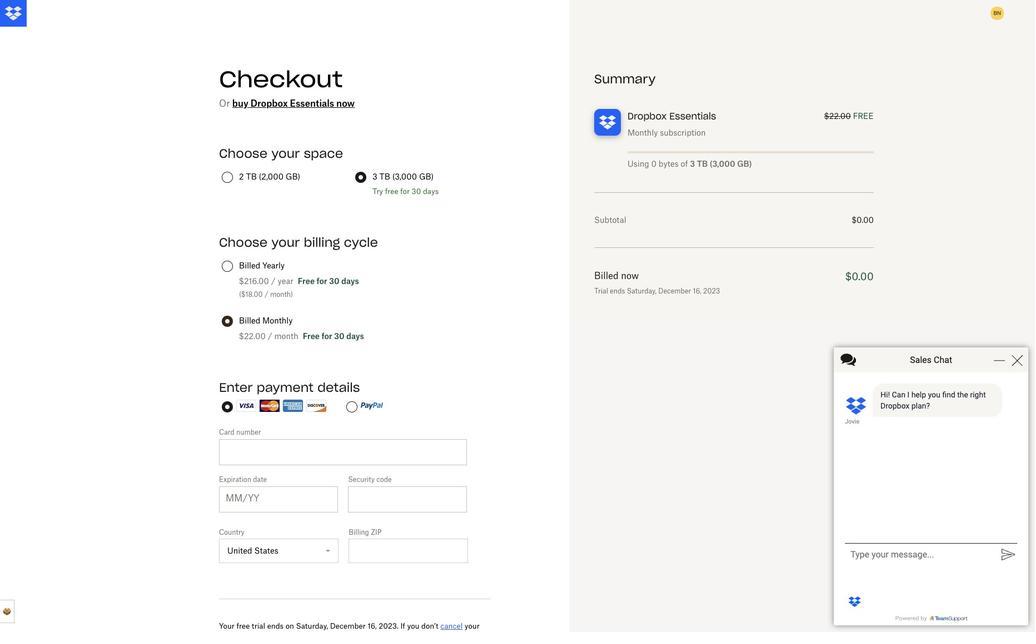 Task type: vqa. For each thing, say whether or not it's contained in the screenshot.
/ to the top
yes



Task type: describe. For each thing, give the bounding box(es) containing it.
billing zip
[[349, 528, 382, 537]]

month
[[274, 331, 298, 341]]

billing
[[304, 235, 340, 250]]

bytes
[[659, 159, 679, 168]]

gb) inside 'summary' list
[[737, 159, 752, 168]]

subscription
[[660, 128, 706, 137]]

tb inside 'summary' list
[[697, 159, 708, 168]]

choose for choose your billing cycle
[[219, 235, 268, 250]]

dropbox inside 'summary' list
[[628, 111, 667, 122]]

cancel link
[[441, 622, 463, 631]]

free for trial
[[237, 622, 250, 631]]

(3,000 inside 'summary' list
[[710, 159, 736, 168]]

trial
[[252, 622, 265, 631]]

year
[[278, 276, 293, 286]]

30 for $22.00 / month free for 30 days
[[334, 331, 345, 341]]

now inside billed now trial ends saturday, december 16, 2023
[[621, 270, 639, 281]]

for for $22.00 / month free for 30 days
[[322, 331, 332, 341]]

discover image
[[306, 400, 326, 412]]

days for $22.00 / month free for 30 days
[[346, 331, 364, 341]]

$216.00 / year free for 30 days ($18.00 / month)
[[239, 276, 359, 299]]

billed for now
[[595, 270, 619, 281]]

billed monthly
[[239, 316, 293, 325]]

if
[[401, 622, 405, 631]]

(2,000
[[259, 172, 284, 181]]

2023
[[703, 287, 720, 295]]

tb for 3 tb (3,000 gb)
[[380, 172, 390, 181]]

checkout
[[219, 65, 343, 93]]

enter payment details
[[219, 380, 360, 395]]

cycle
[[344, 235, 378, 250]]

progress bar inside 'summary' list
[[628, 151, 874, 153]]

0 horizontal spatial monthly
[[263, 316, 293, 325]]

tb for 2 tb (2,000 gb)
[[246, 172, 257, 181]]

bn button
[[989, 4, 1007, 22]]

ends for now
[[610, 287, 625, 295]]

0 horizontal spatial saturday,
[[296, 622, 328, 631]]

visa image
[[236, 400, 256, 412]]

checkout or buy dropbox essentials now
[[219, 65, 355, 109]]

2 TB (2,000 GB) radio
[[222, 172, 233, 183]]

0 vertical spatial for
[[400, 187, 410, 196]]

free
[[853, 111, 874, 121]]

your for space
[[271, 146, 300, 161]]

3 tb (3,000 gb)
[[373, 172, 434, 181]]

mastercard image
[[260, 400, 280, 412]]

2 tb (2,000 gb)
[[239, 172, 300, 181]]

don't
[[422, 622, 439, 631]]

zip
[[371, 528, 382, 537]]

billed yearly
[[239, 261, 285, 270]]

free for free for 30 days
[[303, 331, 320, 341]]

$216.00
[[239, 276, 269, 286]]

1 vertical spatial 16,
[[368, 622, 377, 631]]

gb) for 3 tb (3,000 gb)
[[419, 172, 434, 181]]

payment
[[257, 380, 314, 395]]

your free trial ends on saturday, december 16, 2023. if you don't cancel
[[219, 622, 463, 631]]

1 vertical spatial 3
[[373, 172, 377, 181]]

for for $216.00 / year free for 30 days ($18.00 / month)
[[317, 276, 327, 286]]

monthly inside 'summary' list
[[628, 128, 658, 137]]

bn
[[994, 9, 1001, 17]]

using
[[628, 159, 649, 168]]

0 horizontal spatial december
[[330, 622, 366, 631]]

2023.
[[379, 622, 399, 631]]



Task type: locate. For each thing, give the bounding box(es) containing it.
monthly subscription
[[628, 128, 706, 137]]

days down cycle
[[341, 276, 359, 286]]

billed now trial ends saturday, december 16, 2023
[[595, 270, 720, 295]]

billed
[[239, 261, 260, 270], [595, 270, 619, 281], [239, 316, 260, 325]]

0 horizontal spatial $22.00
[[239, 331, 266, 341]]

$22.00 for $22.00 / month free for 30 days
[[239, 331, 266, 341]]

free for ($18.00 / month)
[[298, 276, 315, 286]]

0 vertical spatial now
[[336, 98, 355, 109]]

0 horizontal spatial ends
[[267, 622, 284, 631]]

tb
[[697, 159, 708, 168], [246, 172, 257, 181], [380, 172, 390, 181]]

0 vertical spatial free
[[385, 187, 398, 196]]

dropbox essentials
[[628, 111, 716, 122]]

days inside $216.00 / year free for 30 days ($18.00 / month)
[[341, 276, 359, 286]]

1 horizontal spatial 3
[[690, 159, 695, 168]]

0 vertical spatial saturday,
[[627, 287, 657, 295]]

$22.00
[[825, 111, 851, 121], [239, 331, 266, 341]]

your
[[219, 622, 235, 631]]

december left 2023.
[[330, 622, 366, 631]]

1 vertical spatial for
[[317, 276, 327, 286]]

1 horizontal spatial essentials
[[670, 111, 716, 122]]

/ for monthly
[[268, 331, 272, 341]]

try
[[373, 187, 383, 196]]

3
[[690, 159, 695, 168], [373, 172, 377, 181]]

0 horizontal spatial 3
[[373, 172, 377, 181]]

2 vertical spatial /
[[268, 331, 272, 341]]

16, left 2023.
[[368, 622, 377, 631]]

0 vertical spatial 16,
[[693, 287, 702, 295]]

1 vertical spatial 30
[[329, 276, 340, 286]]

days for $216.00 / year free for 30 days ($18.00 / month)
[[341, 276, 359, 286]]

1 horizontal spatial gb)
[[419, 172, 434, 181]]

0 vertical spatial 30
[[412, 187, 421, 196]]

3 TB (3,000 GB) radio
[[355, 172, 366, 183]]

1 vertical spatial essentials
[[670, 111, 716, 122]]

1 vertical spatial billed
[[595, 270, 619, 281]]

tb up try
[[380, 172, 390, 181]]

cancel
[[441, 622, 463, 631]]

choose for choose your space
[[219, 146, 268, 161]]

0 vertical spatial 3
[[690, 159, 695, 168]]

0 vertical spatial days
[[423, 187, 439, 196]]

buy
[[232, 98, 248, 109]]

Billed Monthly radio
[[222, 316, 233, 327]]

december
[[659, 287, 691, 295], [330, 622, 366, 631]]

0 horizontal spatial now
[[336, 98, 355, 109]]

0 vertical spatial (3,000
[[710, 159, 736, 168]]

2
[[239, 172, 244, 181]]

0 vertical spatial ends
[[610, 287, 625, 295]]

2 vertical spatial your
[[219, 622, 480, 632]]

2 vertical spatial 30
[[334, 331, 345, 341]]

dropbox up monthly subscription
[[628, 111, 667, 122]]

3 right of
[[690, 159, 695, 168]]

saturday,
[[627, 287, 657, 295], [296, 622, 328, 631]]

free right month
[[303, 331, 320, 341]]

month)
[[270, 290, 293, 299]]

monthly
[[628, 128, 658, 137], [263, 316, 293, 325]]

gb)
[[737, 159, 752, 168], [286, 172, 300, 181], [419, 172, 434, 181]]

/ left year
[[271, 276, 276, 286]]

30 down 3 tb (3,000 gb)
[[412, 187, 421, 196]]

$0.00
[[852, 215, 874, 225], [846, 270, 874, 282]]

1 vertical spatial saturday,
[[296, 622, 328, 631]]

0 vertical spatial $0.00
[[852, 215, 874, 225]]

16, inside billed now trial ends saturday, december 16, 2023
[[693, 287, 702, 295]]

billed inside billed now trial ends saturday, december 16, 2023
[[595, 270, 619, 281]]

tb right 2
[[246, 172, 257, 181]]

now inside checkout or buy dropbox essentials now
[[336, 98, 355, 109]]

0 vertical spatial /
[[271, 276, 276, 286]]

0 horizontal spatial free
[[237, 622, 250, 631]]

1 horizontal spatial (3,000
[[710, 159, 736, 168]]

progress bar
[[628, 151, 874, 153]]

country
[[219, 528, 245, 537]]

gb) for 2 tb (2,000 gb)
[[286, 172, 300, 181]]

billed right billed monthly radio at left
[[239, 316, 260, 325]]

free right year
[[298, 276, 315, 286]]

paypal image
[[361, 402, 383, 411]]

december inside billed now trial ends saturday, december 16, 2023
[[659, 287, 691, 295]]

saturday, right trial
[[627, 287, 657, 295]]

/
[[271, 276, 276, 286], [265, 290, 268, 299], [268, 331, 272, 341]]

0 horizontal spatial dropbox
[[251, 98, 288, 109]]

ends inside billed now trial ends saturday, december 16, 2023
[[610, 287, 625, 295]]

30 inside $216.00 / year free for 30 days ($18.00 / month)
[[329, 276, 340, 286]]

1 horizontal spatial monthly
[[628, 128, 658, 137]]

1 vertical spatial free
[[237, 622, 250, 631]]

(3,000
[[710, 159, 736, 168], [392, 172, 417, 181]]

0 vertical spatial free
[[298, 276, 315, 286]]

3 inside 'summary' list
[[690, 159, 695, 168]]

2 choose from the top
[[219, 235, 268, 250]]

0 horizontal spatial (3,000
[[392, 172, 417, 181]]

days down 3 tb (3,000 gb)
[[423, 187, 439, 196]]

(3,000 up try free for 30 days
[[392, 172, 417, 181]]

1 vertical spatial free
[[303, 331, 320, 341]]

try free for 30 days
[[373, 187, 439, 196]]

free for for
[[385, 187, 398, 196]]

1 choose from the top
[[219, 146, 268, 161]]

1 horizontal spatial 16,
[[693, 287, 702, 295]]

1 horizontal spatial december
[[659, 287, 691, 295]]

$22.00 down billed monthly
[[239, 331, 266, 341]]

3 right 3 tb (3,000 gb) radio
[[373, 172, 377, 181]]

for
[[400, 187, 410, 196], [317, 276, 327, 286], [322, 331, 332, 341]]

2 horizontal spatial tb
[[697, 159, 708, 168]]

on
[[286, 622, 294, 631]]

for down 3 tb (3,000 gb)
[[400, 187, 410, 196]]

$22.00 inside 'summary' list
[[825, 111, 851, 121]]

summary
[[595, 71, 656, 87]]

1 vertical spatial monthly
[[263, 316, 293, 325]]

your for billing
[[271, 235, 300, 250]]

2 vertical spatial days
[[346, 331, 364, 341]]

buy dropbox essentials now link
[[232, 98, 355, 109]]

for right month
[[322, 331, 332, 341]]

billed for monthly
[[239, 316, 260, 325]]

Billed Yearly radio
[[222, 261, 233, 272]]

$22.00 left free
[[825, 111, 851, 121]]

billed up $216.00
[[239, 261, 260, 270]]

0 vertical spatial $22.00
[[825, 111, 851, 121]]

essentials inside checkout or buy dropbox essentials now
[[290, 98, 334, 109]]

1 horizontal spatial free
[[385, 187, 398, 196]]

1 vertical spatial days
[[341, 276, 359, 286]]

1 vertical spatial /
[[265, 290, 268, 299]]

16,
[[693, 287, 702, 295], [368, 622, 377, 631]]

dropbox inside checkout or buy dropbox essentials now
[[251, 98, 288, 109]]

free right try
[[385, 187, 398, 196]]

amex image
[[283, 400, 303, 412]]

1 vertical spatial $0.00
[[846, 270, 874, 282]]

1 vertical spatial $22.00
[[239, 331, 266, 341]]

0 vertical spatial billed
[[239, 261, 260, 270]]

2 vertical spatial billed
[[239, 316, 260, 325]]

days
[[423, 187, 439, 196], [341, 276, 359, 286], [346, 331, 364, 341]]

ends
[[610, 287, 625, 295], [267, 622, 284, 631]]

option group
[[217, 400, 493, 427]]

trial
[[595, 287, 608, 295]]

subtotal
[[595, 215, 626, 225]]

essentials
[[290, 98, 334, 109], [670, 111, 716, 122]]

ends right trial
[[610, 287, 625, 295]]

0 horizontal spatial essentials
[[290, 98, 334, 109]]

30
[[412, 187, 421, 196], [329, 276, 340, 286], [334, 331, 345, 341]]

0 vertical spatial monthly
[[628, 128, 658, 137]]

1 vertical spatial dropbox
[[628, 111, 667, 122]]

16, left 2023
[[693, 287, 702, 295]]

using 0 bytes of 3 tb (3,000 gb)
[[628, 159, 752, 168]]

choose your billing cycle
[[219, 235, 378, 250]]

your
[[271, 146, 300, 161], [271, 235, 300, 250], [219, 622, 480, 632]]

($18.00
[[239, 290, 263, 299]]

choose your space
[[219, 146, 343, 161]]

/ down billed monthly
[[268, 331, 272, 341]]

choose up the billed yearly option
[[219, 235, 268, 250]]

0 horizontal spatial 16,
[[368, 622, 377, 631]]

0 vertical spatial choose
[[219, 146, 268, 161]]

1 vertical spatial (3,000
[[392, 172, 417, 181]]

$22.00 for $22.00 free
[[825, 111, 851, 121]]

days up 'details'
[[346, 331, 364, 341]]

summary list
[[595, 71, 874, 297]]

saturday, right on
[[296, 622, 328, 631]]

1 vertical spatial now
[[621, 270, 639, 281]]

30 up 'details'
[[334, 331, 345, 341]]

0 vertical spatial december
[[659, 287, 691, 295]]

essentials down checkout
[[290, 98, 334, 109]]

1 horizontal spatial ends
[[610, 287, 625, 295]]

0 vertical spatial dropbox
[[251, 98, 288, 109]]

1 horizontal spatial now
[[621, 270, 639, 281]]

1 horizontal spatial saturday,
[[627, 287, 657, 295]]

1 horizontal spatial tb
[[380, 172, 390, 181]]

choose
[[219, 146, 268, 161], [219, 235, 268, 250]]

essentials up subscription
[[670, 111, 716, 122]]

enter
[[219, 380, 253, 395]]

monthly up using
[[628, 128, 658, 137]]

or
[[219, 98, 230, 109]]

choose up 2
[[219, 146, 268, 161]]

ends for free
[[267, 622, 284, 631]]

dropbox down checkout
[[251, 98, 288, 109]]

yearly
[[263, 261, 285, 270]]

0
[[652, 159, 657, 168]]

free
[[298, 276, 315, 286], [303, 331, 320, 341]]

/ for yearly
[[271, 276, 276, 286]]

(3,000 right of
[[710, 159, 736, 168]]

for inside $216.00 / year free for 30 days ($18.00 / month)
[[317, 276, 327, 286]]

0 vertical spatial essentials
[[290, 98, 334, 109]]

0 vertical spatial your
[[271, 146, 300, 161]]

1 vertical spatial ends
[[267, 622, 284, 631]]

saturday, inside billed now trial ends saturday, december 16, 2023
[[627, 287, 657, 295]]

1 vertical spatial december
[[330, 622, 366, 631]]

ends left on
[[267, 622, 284, 631]]

billed up trial
[[595, 270, 619, 281]]

essentials inside 'summary' list
[[670, 111, 716, 122]]

dropbox
[[251, 98, 288, 109], [628, 111, 667, 122]]

1 horizontal spatial dropbox
[[628, 111, 667, 122]]

1 vertical spatial your
[[271, 235, 300, 250]]

free
[[385, 187, 398, 196], [237, 622, 250, 631]]

$22.00 / month free for 30 days
[[239, 331, 364, 341]]

space
[[304, 146, 343, 161]]

for right year
[[317, 276, 327, 286]]

0 horizontal spatial tb
[[246, 172, 257, 181]]

tb right of
[[697, 159, 708, 168]]

0 horizontal spatial gb)
[[286, 172, 300, 181]]

billing
[[349, 528, 369, 537]]

$22.00 free
[[825, 111, 874, 121]]

30 down billing
[[329, 276, 340, 286]]

details
[[318, 380, 360, 395]]

1 horizontal spatial $22.00
[[825, 111, 851, 121]]

of
[[681, 159, 688, 168]]

free left trial
[[237, 622, 250, 631]]

1 vertical spatial choose
[[219, 235, 268, 250]]

december left 2023
[[659, 287, 691, 295]]

Billing ZIP text field
[[349, 539, 468, 563]]

monthly up month
[[263, 316, 293, 325]]

None radio
[[346, 401, 358, 413]]

billed for yearly
[[239, 261, 260, 270]]

2 horizontal spatial gb)
[[737, 159, 752, 168]]

free inside $216.00 / year free for 30 days ($18.00 / month)
[[298, 276, 315, 286]]

now
[[336, 98, 355, 109], [621, 270, 639, 281]]

None radio
[[222, 401, 233, 413]]

you
[[407, 622, 420, 631]]

2 vertical spatial for
[[322, 331, 332, 341]]

/ left month)
[[265, 290, 268, 299]]

30 for $216.00 / year free for 30 days ($18.00 / month)
[[329, 276, 340, 286]]



